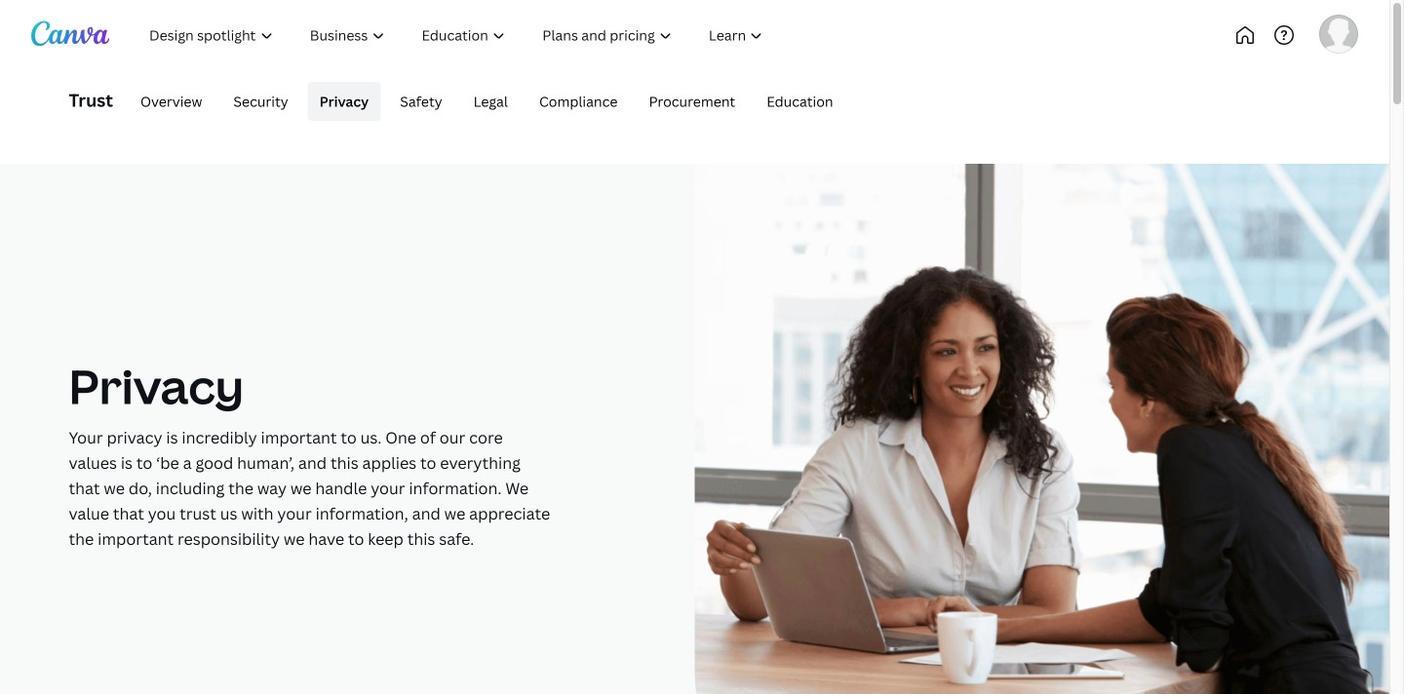Task type: locate. For each thing, give the bounding box(es) containing it.
menu bar
[[121, 82, 845, 121]]

top level navigation element
[[133, 16, 846, 55]]



Task type: vqa. For each thing, say whether or not it's contained in the screenshot.
a in button
no



